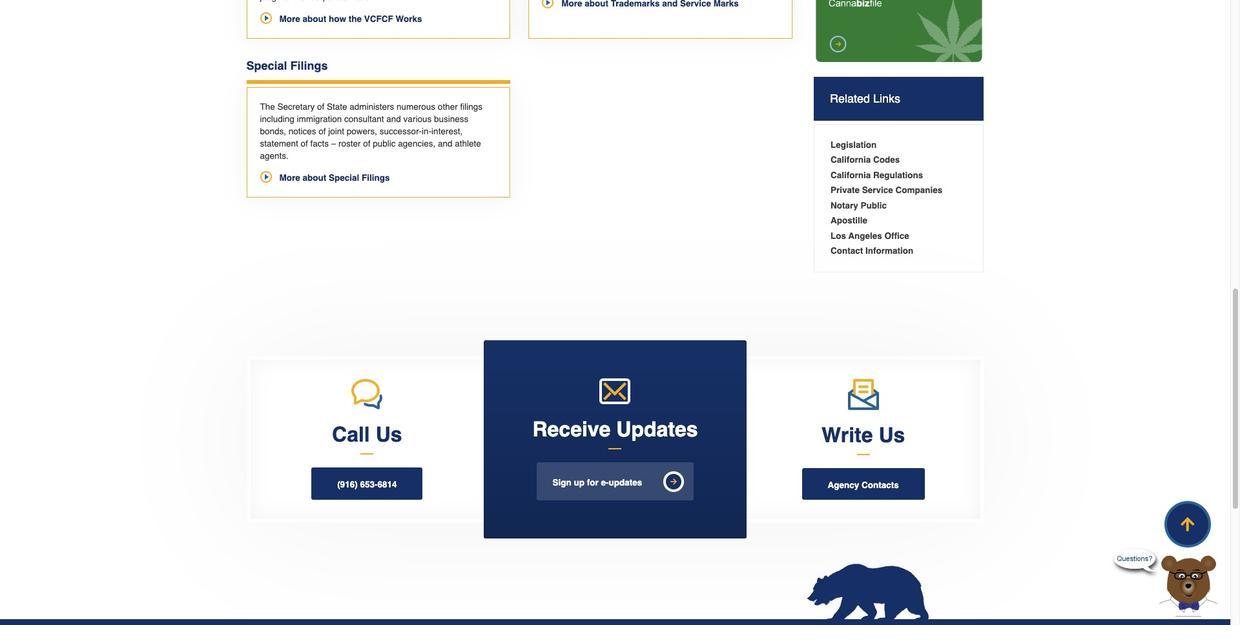 Task type: describe. For each thing, give the bounding box(es) containing it.
sign up for e-updates
[[553, 478, 643, 488]]

angeles
[[849, 231, 882, 241]]

numerous
[[397, 102, 436, 112]]

the
[[260, 102, 275, 112]]

administers
[[350, 102, 394, 112]]

about for how
[[303, 14, 326, 24]]

of up immigration
[[317, 102, 325, 112]]

(916) 653-6814 link
[[312, 468, 423, 500]]

powers,
[[347, 127, 377, 136]]

various
[[404, 114, 432, 124]]

other
[[438, 102, 458, 112]]

notary public link
[[831, 201, 887, 211]]

about for special
[[303, 173, 326, 183]]

state
[[327, 102, 347, 112]]

notices
[[289, 127, 316, 136]]

apostille link
[[831, 216, 868, 226]]

private service companies link
[[831, 186, 943, 195]]

0 horizontal spatial and
[[387, 114, 401, 124]]

more for more about how the vcfcf works
[[279, 14, 300, 24]]

business
[[434, 114, 469, 124]]

private
[[831, 186, 860, 195]]

e-
[[601, 478, 609, 488]]

facts
[[310, 139, 329, 148]]

updates
[[609, 478, 643, 488]]

653-
[[360, 480, 378, 490]]

more about special filings link
[[260, 172, 390, 184]]

service
[[862, 186, 894, 195]]

agencies,
[[398, 139, 436, 148]]

updates
[[617, 417, 698, 441]]

filings
[[460, 102, 483, 112]]

bonds,
[[260, 127, 286, 136]]

of down powers,
[[363, 139, 371, 148]]

notary
[[831, 201, 859, 211]]

us for write us
[[879, 423, 905, 447]]

1 california from the top
[[831, 155, 871, 165]]

(916) 653-6814
[[337, 480, 397, 490]]

information
[[866, 246, 914, 256]]

more about special filings
[[279, 173, 390, 183]]

contact
[[831, 246, 863, 256]]

call us
[[332, 423, 402, 447]]

receive updates image
[[600, 379, 631, 404]]

of down notices
[[301, 139, 308, 148]]

california regulations link
[[831, 171, 924, 180]]

0 horizontal spatial special
[[247, 59, 287, 72]]

special filings
[[247, 59, 328, 72]]

more about how the vcfcf works
[[279, 14, 422, 24]]

receive updates
[[533, 417, 698, 441]]

questions? ask me. image
[[1115, 542, 1156, 583]]

us for call us
[[376, 423, 402, 447]]

including
[[260, 114, 295, 124]]

companies
[[896, 186, 943, 195]]

related
[[830, 92, 870, 105]]

of up facts
[[319, 127, 326, 136]]

6814
[[378, 480, 397, 490]]

agency contacts
[[828, 481, 899, 490]]

in-
[[422, 127, 432, 136]]

1 vertical spatial filings
[[362, 173, 390, 183]]

los
[[831, 231, 846, 241]]



Task type: locate. For each thing, give the bounding box(es) containing it.
2 california from the top
[[831, 171, 871, 180]]

special down roster
[[329, 173, 359, 183]]

public
[[373, 139, 396, 148]]

cannabizfile image
[[814, 0, 984, 64]]

related links
[[830, 92, 901, 105]]

the secretary of state administers numerous other filings including immigration consultant and various business bonds, notices of joint powers, successor-in-interest, statement of facts – roster of public agencies, and athlete agents.
[[260, 102, 483, 161]]

statement
[[260, 139, 298, 148]]

1 vertical spatial more
[[279, 173, 300, 183]]

1 vertical spatial and
[[438, 139, 453, 148]]

filings down public
[[362, 173, 390, 183]]

us right call
[[376, 423, 402, 447]]

1 horizontal spatial and
[[438, 139, 453, 148]]

0 vertical spatial special
[[247, 59, 287, 72]]

1 vertical spatial california
[[831, 171, 871, 180]]

0 horizontal spatial filings
[[290, 59, 328, 72]]

california down the legislation link
[[831, 155, 871, 165]]

agents.
[[260, 151, 289, 161]]

legislation
[[831, 140, 877, 150]]

more inside "more about how the vcfcf works" link
[[279, 14, 300, 24]]

interest,
[[432, 127, 463, 136]]

1 about from the top
[[303, 14, 326, 24]]

1 vertical spatial about
[[303, 173, 326, 183]]

athlete
[[455, 139, 481, 148]]

write
[[822, 423, 873, 447]]

about left 'how'
[[303, 14, 326, 24]]

1 us from the left
[[376, 423, 402, 447]]

0 horizontal spatial us
[[376, 423, 402, 447]]

0 vertical spatial about
[[303, 14, 326, 24]]

successor-
[[380, 127, 422, 136]]

more about how the vcfcf works link
[[260, 13, 422, 25]]

for
[[587, 478, 599, 488]]

more for more about special filings
[[279, 173, 300, 183]]

works
[[396, 14, 422, 24]]

receive
[[533, 417, 611, 441]]

of
[[317, 102, 325, 112], [319, 127, 326, 136], [301, 139, 308, 148], [363, 139, 371, 148]]

contact information link
[[831, 246, 914, 256]]

and down interest,
[[438, 139, 453, 148]]

1 more from the top
[[279, 14, 300, 24]]

(916)
[[337, 480, 358, 490]]

sign
[[553, 478, 572, 488]]

joint
[[328, 127, 344, 136]]

more
[[279, 14, 300, 24], [279, 173, 300, 183]]

more inside more about special filings link
[[279, 173, 300, 183]]

filings up secretary in the top of the page
[[290, 59, 328, 72]]

us
[[376, 423, 402, 447], [879, 423, 905, 447]]

links
[[874, 92, 901, 105]]

california up 'private'
[[831, 171, 871, 180]]

roster
[[339, 139, 361, 148]]

agency
[[828, 481, 860, 490]]

more up special filings
[[279, 14, 300, 24]]

0 vertical spatial filings
[[290, 59, 328, 72]]

1 horizontal spatial us
[[879, 423, 905, 447]]

2 more from the top
[[279, 173, 300, 183]]

vcfcf
[[364, 14, 393, 24]]

office
[[885, 231, 910, 241]]

los angeles office link
[[831, 231, 910, 241]]

1 horizontal spatial filings
[[362, 173, 390, 183]]

1 vertical spatial special
[[329, 173, 359, 183]]

contacts
[[862, 481, 899, 490]]

california
[[831, 155, 871, 165], [831, 171, 871, 180]]

legislation link
[[831, 140, 877, 150]]

and up successor-
[[387, 114, 401, 124]]

california codes link
[[831, 155, 900, 165]]

public
[[861, 201, 887, 211]]

the
[[349, 14, 362, 24]]

0 vertical spatial california
[[831, 155, 871, 165]]

special up the
[[247, 59, 287, 72]]

how
[[329, 14, 346, 24]]

apostille
[[831, 216, 868, 226]]

0 vertical spatial more
[[279, 14, 300, 24]]

agency contacts link
[[802, 468, 925, 500]]

about
[[303, 14, 326, 24], [303, 173, 326, 183]]

and
[[387, 114, 401, 124], [438, 139, 453, 148]]

legislation california codes california regulations private service companies notary public apostille los angeles office contact information
[[831, 140, 943, 256]]

call us image
[[352, 380, 383, 410]]

0 vertical spatial and
[[387, 114, 401, 124]]

filings
[[290, 59, 328, 72], [362, 173, 390, 183]]

about down facts
[[303, 173, 326, 183]]

regulations
[[874, 171, 924, 180]]

consultant
[[344, 114, 384, 124]]

us right write
[[879, 423, 905, 447]]

1 horizontal spatial special
[[329, 173, 359, 183]]

click me to chat with eureka image
[[1153, 555, 1224, 617]]

special
[[247, 59, 287, 72], [329, 173, 359, 183]]

immigration
[[297, 114, 342, 124]]

2 us from the left
[[879, 423, 905, 447]]

2 about from the top
[[303, 173, 326, 183]]

more down agents.
[[279, 173, 300, 183]]

write us image
[[848, 379, 879, 410]]

codes
[[874, 155, 900, 165]]

secretary
[[278, 102, 315, 112]]

write us
[[822, 423, 905, 447]]

sign up for e-updates link
[[537, 463, 694, 501]]

–
[[331, 139, 336, 148]]

call
[[332, 423, 370, 447]]

up
[[574, 478, 585, 488]]

footer
[[0, 542, 1231, 625]]



Task type: vqa. For each thing, say whether or not it's contained in the screenshot.
Registration,
no



